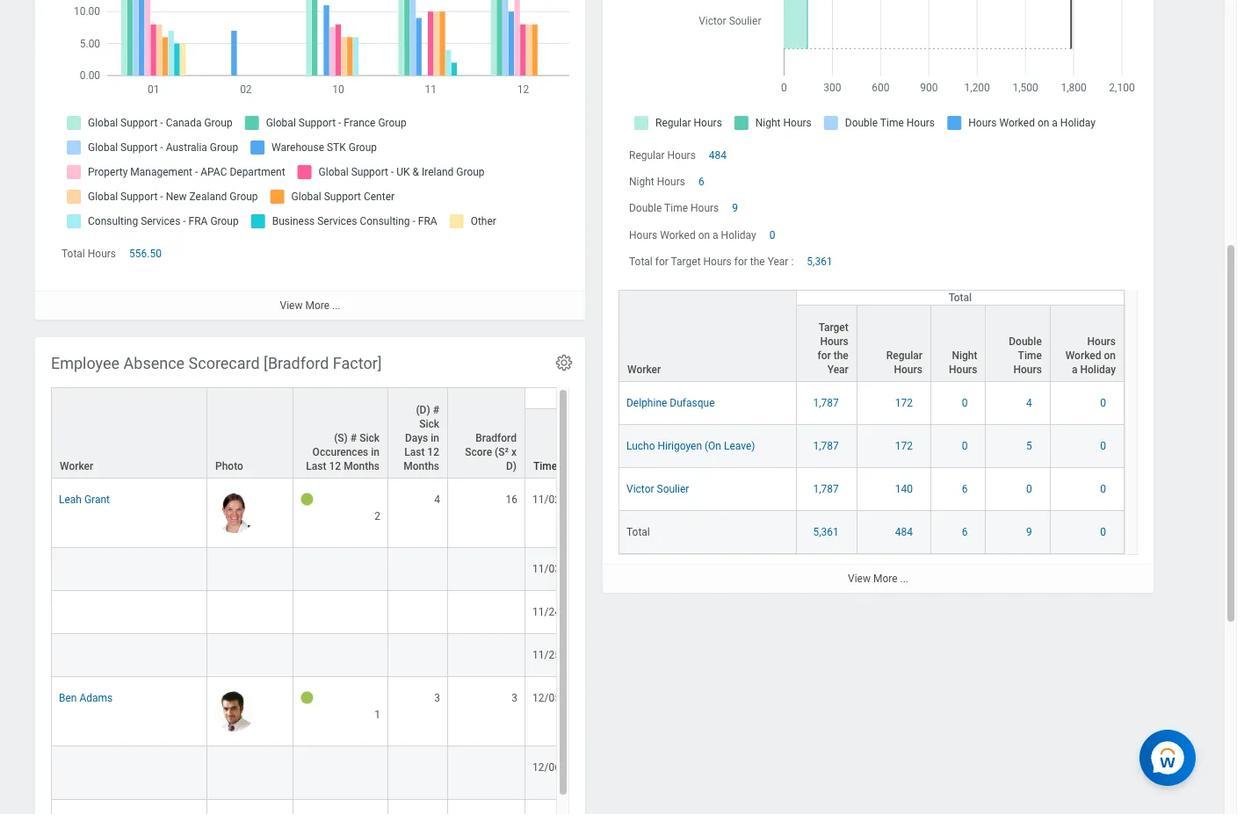 Task type: locate. For each thing, give the bounding box(es) containing it.
5,361 button
[[807, 255, 836, 269], [814, 526, 842, 540]]

overtime trending by month element
[[35, 0, 585, 320]]

12 inside (s) # sick occurences in last 12 months
[[329, 461, 341, 473]]

1 172 button from the top
[[895, 396, 916, 410]]

0 vertical spatial last
[[405, 447, 425, 459]]

view more ... inside 'yearly hours workers summary' element
[[848, 573, 909, 585]]

1 vertical spatial view more ...
[[848, 573, 909, 585]]

2 3 from the left
[[512, 693, 518, 705]]

1 vertical spatial regular hours
[[887, 350, 923, 376]]

1 vertical spatial 172 button
[[895, 439, 916, 454]]

on
[[699, 229, 710, 241], [1104, 350, 1116, 362]]

last inside (d) # sick days in last 12 months
[[405, 447, 425, 459]]

more for 'yearly hours workers summary' element
[[874, 573, 898, 585]]

# for (s)
[[351, 433, 357, 445]]

hours
[[668, 150, 696, 162], [657, 176, 686, 188], [691, 203, 719, 215], [629, 229, 658, 241], [88, 248, 116, 260], [704, 256, 732, 268], [820, 336, 849, 348], [1088, 336, 1116, 348], [894, 364, 923, 376], [949, 364, 978, 376], [1014, 364, 1042, 376]]

3 left 12/05/2022
[[512, 693, 518, 705]]

worker inside 'yearly hours workers summary' element
[[628, 364, 661, 376]]

9 button down 5 button
[[1027, 526, 1035, 540]]

view inside overtime trending by month element
[[280, 300, 303, 312]]

1 vertical spatial 1,787 button
[[814, 439, 842, 454]]

0 vertical spatial worked
[[660, 229, 696, 241]]

night inside night hours
[[952, 350, 978, 362]]

holiday up the total for target hours for the year :
[[721, 229, 757, 241]]

0 horizontal spatial view more ... link
[[35, 291, 585, 320]]

2 vertical spatial 6
[[962, 526, 968, 539]]

view for 'yearly hours workers summary' element
[[848, 573, 871, 585]]

0 horizontal spatial night hours
[[629, 176, 686, 188]]

4 down (d) # sick days in last 12 months
[[434, 494, 440, 506]]

0 button
[[770, 228, 778, 242], [962, 396, 971, 410], [1101, 396, 1109, 410], [962, 439, 971, 454], [1101, 439, 1109, 454], [1027, 482, 1035, 497], [1101, 482, 1109, 497], [1101, 526, 1109, 540]]

3
[[434, 693, 440, 705], [512, 693, 518, 705]]

target hours for the year button
[[797, 306, 857, 381]]

172 button for 4
[[895, 396, 916, 410]]

in
[[431, 433, 440, 445], [371, 447, 380, 459]]

0 horizontal spatial last
[[306, 461, 327, 473]]

more inside overtime trending by month element
[[305, 300, 330, 312]]

double time hours up the total for target hours for the year :
[[629, 203, 719, 215]]

# right (d)
[[433, 404, 440, 417]]

last
[[405, 447, 425, 459], [306, 461, 327, 473]]

1 vertical spatial double
[[1009, 336, 1042, 348]]

sick down (d)
[[419, 419, 440, 431]]

worker inside worker column header
[[60, 461, 93, 473]]

0 horizontal spatial in
[[371, 447, 380, 459]]

1 horizontal spatial double time hours
[[1009, 336, 1042, 376]]

2 1,787 from the top
[[814, 440, 839, 453]]

0 horizontal spatial a
[[713, 229, 719, 241]]

1 1,787 button from the top
[[814, 396, 842, 410]]

sick right (s)
[[360, 433, 380, 445]]

(s²
[[495, 447, 509, 459]]

double time hours
[[629, 203, 719, 215], [1009, 336, 1042, 376]]

row containing time off details
[[51, 388, 930, 480]]

1 3 from the left
[[434, 693, 440, 705]]

row containing delphine dufasque
[[619, 382, 1125, 425]]

yearly hours workers summary element
[[603, 0, 1154, 593]]

0 vertical spatial hours worked on a holiday
[[629, 229, 757, 241]]

0 vertical spatial regular
[[629, 150, 665, 162]]

1 horizontal spatial on
[[1104, 350, 1116, 362]]

months for occurences
[[344, 461, 380, 473]]

total for total element
[[627, 526, 650, 539]]

in right 'days'
[[431, 433, 440, 445]]

the left the regular hours popup button
[[834, 350, 849, 362]]

12 down occurences
[[329, 461, 341, 473]]

total for total hours
[[62, 248, 85, 260]]

0 horizontal spatial more
[[305, 300, 330, 312]]

0 vertical spatial #
[[433, 404, 440, 417]]

1,787 down the target hours for the year
[[814, 397, 839, 410]]

worker up leah grant link
[[60, 461, 93, 473]]

1 1,787 from the top
[[814, 397, 839, 410]]

1 horizontal spatial a
[[1072, 364, 1078, 376]]

time inside the double time hours popup button
[[1018, 350, 1042, 362]]

0 horizontal spatial 484 button
[[709, 149, 730, 163]]

regular inside popup button
[[887, 350, 923, 362]]

0 vertical spatial ...
[[332, 300, 341, 312]]

4 up the 5
[[1027, 397, 1033, 410]]

2 months from the left
[[404, 461, 440, 473]]

1 vertical spatial target
[[819, 322, 849, 334]]

worker button for target hours for the year
[[620, 291, 796, 381]]

sick inside (s) # sick occurences in last 12 months
[[360, 433, 380, 445]]

1 vertical spatial double time hours
[[1009, 336, 1042, 376]]

off left the date
[[560, 461, 575, 473]]

double time hours button
[[987, 306, 1050, 381]]

1 horizontal spatial months
[[404, 461, 440, 473]]

6 button
[[699, 175, 707, 189], [962, 482, 971, 497], [962, 526, 971, 540]]

484 button
[[709, 149, 730, 163], [895, 526, 916, 540]]

months
[[344, 461, 380, 473], [404, 461, 440, 473]]

cell
[[51, 549, 207, 592], [207, 549, 294, 592], [294, 549, 389, 592], [389, 549, 448, 592], [448, 549, 526, 592], [51, 592, 207, 635], [207, 592, 294, 635], [294, 592, 389, 635], [389, 592, 448, 635], [448, 592, 526, 635], [51, 635, 207, 678], [207, 635, 294, 678], [294, 635, 389, 678], [389, 635, 448, 678], [448, 635, 526, 678], [51, 747, 207, 801], [207, 747, 294, 801], [294, 747, 389, 801], [389, 747, 448, 801], [448, 747, 526, 801], [51, 801, 207, 815], [207, 801, 294, 815], [294, 801, 389, 815], [389, 801, 448, 815], [448, 801, 526, 815], [526, 801, 612, 815]]

1,787 button left 140
[[814, 482, 842, 497]]

0 vertical spatial the
[[750, 256, 765, 268]]

photo
[[215, 461, 243, 473]]

9
[[732, 203, 738, 215], [1027, 526, 1033, 539]]

view inside 'yearly hours workers summary' element
[[848, 573, 871, 585]]

1 horizontal spatial ...
[[901, 573, 909, 585]]

months inside column header
[[404, 461, 440, 473]]

0 horizontal spatial for
[[656, 256, 669, 268]]

2 1,787 button from the top
[[814, 439, 842, 454]]

1 horizontal spatial 9 button
[[1027, 526, 1035, 540]]

0 horizontal spatial #
[[351, 433, 357, 445]]

year inside the target hours for the year
[[828, 364, 849, 376]]

3 1,787 from the top
[[814, 483, 839, 496]]

the left ':'
[[750, 256, 765, 268]]

sick for occurences
[[360, 433, 380, 445]]

1 horizontal spatial the
[[834, 350, 849, 362]]

night hours
[[629, 176, 686, 188], [949, 350, 978, 376]]

1,787 left 140
[[814, 483, 839, 496]]

target
[[671, 256, 701, 268], [819, 322, 849, 334]]

4 inside employee absence scorecard [bradford factor] "element"
[[434, 494, 440, 506]]

off
[[716, 396, 730, 408], [560, 461, 575, 473]]

in inside (d) # sick days in last 12 months
[[431, 433, 440, 445]]

1,787 for lucho hirigoyen (on leave)
[[814, 440, 839, 453]]

off inside row
[[560, 461, 575, 473]]

1 vertical spatial sick
[[360, 433, 380, 445]]

0 horizontal spatial worker button
[[52, 389, 207, 478]]

1 vertical spatial 1,787
[[814, 440, 839, 453]]

last inside (s) # sick occurences in last 12 months
[[306, 461, 327, 473]]

484
[[709, 150, 727, 162], [895, 526, 913, 539]]

1,787 button down the target hours for the year
[[814, 396, 842, 410]]

0 horizontal spatial hours worked on a holiday
[[629, 229, 757, 241]]

total hours
[[62, 248, 116, 260]]

[bradford
[[264, 354, 329, 373]]

double
[[629, 203, 662, 215], [1009, 336, 1042, 348]]

5
[[1027, 440, 1033, 453]]

regular
[[629, 150, 665, 162], [887, 350, 923, 362]]

total for total for target hours for the year :
[[629, 256, 653, 268]]

leah grant
[[59, 494, 110, 506]]

time
[[665, 203, 688, 215], [1018, 350, 1042, 362], [689, 396, 713, 408], [534, 461, 558, 473]]

worker button inside column header
[[52, 389, 207, 478]]

1 horizontal spatial 9
[[1027, 526, 1033, 539]]

1 months from the left
[[344, 461, 380, 473]]

1 horizontal spatial hours worked on a holiday
[[1066, 336, 1116, 376]]

time inside time off date popup button
[[534, 461, 558, 473]]

last down occurences
[[306, 461, 327, 473]]

worked
[[660, 229, 696, 241], [1066, 350, 1102, 362]]

1 172 from the top
[[895, 397, 913, 410]]

0 vertical spatial holiday
[[721, 229, 757, 241]]

0 vertical spatial more
[[305, 300, 330, 312]]

5,361
[[807, 256, 833, 268], [814, 526, 839, 539]]

4
[[1027, 397, 1033, 410], [434, 494, 440, 506]]

0 vertical spatial view more ... link
[[35, 291, 585, 320]]

1 vertical spatial in
[[371, 447, 380, 459]]

off for details
[[716, 396, 730, 408]]

11/25/2022
[[533, 650, 589, 662]]

12
[[428, 447, 440, 459], [329, 461, 341, 473]]

1 vertical spatial 12
[[329, 461, 341, 473]]

1 horizontal spatial double
[[1009, 336, 1042, 348]]

employee absence scorecard [bradford factor] element
[[35, 338, 930, 815]]

victor
[[627, 483, 654, 496]]

a right the double time hours popup button
[[1072, 364, 1078, 376]]

d)
[[506, 461, 517, 473]]

1 vertical spatial worker button
[[52, 389, 207, 478]]

(s) # sick occurences in last 12 months column header
[[294, 388, 389, 480]]

worker button up grant in the bottom left of the page
[[52, 389, 207, 478]]

regular hours
[[629, 150, 696, 162], [887, 350, 923, 376]]

0 horizontal spatial 9 button
[[732, 202, 741, 216]]

556.50 button
[[129, 247, 164, 261]]

0 vertical spatial night
[[629, 176, 655, 188]]

factor]
[[333, 354, 382, 373]]

0 horizontal spatial regular
[[629, 150, 665, 162]]

1 vertical spatial hours worked on a holiday
[[1066, 336, 1116, 376]]

months inside (s) # sick occurences in last 12 months
[[344, 461, 380, 473]]

0 horizontal spatial ...
[[332, 300, 341, 312]]

more inside 'yearly hours workers summary' element
[[874, 573, 898, 585]]

6 button for 1,787
[[962, 482, 971, 497]]

view more ... inside overtime trending by month element
[[280, 300, 341, 312]]

last for days
[[405, 447, 425, 459]]

off for date
[[560, 461, 575, 473]]

worked up the total for target hours for the year :
[[660, 229, 696, 241]]

year
[[768, 256, 789, 268], [828, 364, 849, 376]]

0 vertical spatial 484
[[709, 150, 727, 162]]

172
[[895, 397, 913, 410], [895, 440, 913, 453]]

photo column header
[[207, 388, 294, 480]]

last down 'days'
[[405, 447, 425, 459]]

night
[[629, 176, 655, 188], [952, 350, 978, 362]]

view more ... for view more ... link corresponding to 'yearly hours workers summary' element
[[848, 573, 909, 585]]

1 horizontal spatial year
[[828, 364, 849, 376]]

1 vertical spatial view more ... link
[[603, 564, 1154, 593]]

#
[[433, 404, 440, 417], [351, 433, 357, 445]]

172 button down the regular hours popup button
[[895, 396, 916, 410]]

a up the total for target hours for the year :
[[713, 229, 719, 241]]

time off details button
[[526, 389, 929, 409]]

...
[[332, 300, 341, 312], [901, 573, 909, 585]]

12 down 'days'
[[428, 447, 440, 459]]

1 horizontal spatial off
[[716, 396, 730, 408]]

row
[[619, 290, 1125, 382], [619, 305, 1125, 382], [619, 382, 1125, 425], [51, 388, 930, 480], [619, 425, 1125, 468], [619, 468, 1125, 511], [51, 479, 930, 549], [619, 511, 1125, 555], [51, 678, 930, 747], [51, 801, 930, 815]]

view more ... link
[[35, 291, 585, 320], [603, 564, 1154, 593]]

1 horizontal spatial 4
[[1027, 397, 1033, 410]]

1 horizontal spatial 3
[[512, 693, 518, 705]]

172 button for 5
[[895, 439, 916, 454]]

sick
[[419, 419, 440, 431], [360, 433, 380, 445]]

1 horizontal spatial sick
[[419, 419, 440, 431]]

3 down 11/25/2022 row
[[434, 693, 440, 705]]

1 horizontal spatial view more ... link
[[603, 564, 1154, 593]]

0 vertical spatial in
[[431, 433, 440, 445]]

in inside (s) # sick occurences in last 12 months
[[371, 447, 380, 459]]

9 down 5 button
[[1027, 526, 1033, 539]]

1 horizontal spatial night hours
[[949, 350, 978, 376]]

holiday right the double time hours popup button
[[1081, 364, 1116, 376]]

double up 4 button
[[1009, 336, 1042, 348]]

hours worked on a holiday right the double time hours popup button
[[1066, 336, 1116, 376]]

for
[[656, 256, 669, 268], [735, 256, 748, 268], [818, 350, 831, 362]]

double time hours up 4 button
[[1009, 336, 1042, 376]]

1 horizontal spatial #
[[433, 404, 440, 417]]

view more ...
[[280, 300, 341, 312], [848, 573, 909, 585]]

0 horizontal spatial double
[[629, 203, 662, 215]]

0 horizontal spatial night
[[629, 176, 655, 188]]

months down occurences
[[344, 461, 380, 473]]

0 vertical spatial 9
[[732, 203, 738, 215]]

total inside overtime trending by month element
[[62, 248, 85, 260]]

172 down the regular hours popup button
[[895, 397, 913, 410]]

employee
[[51, 354, 120, 373]]

time off date
[[534, 461, 599, 473]]

140 button
[[895, 482, 916, 497]]

172 up 140
[[895, 440, 913, 453]]

0 vertical spatial worker
[[628, 364, 661, 376]]

1 vertical spatial 484
[[895, 526, 913, 539]]

1 vertical spatial last
[[306, 461, 327, 473]]

sick inside (d) # sick days in last 12 months
[[419, 419, 440, 431]]

11/24/2022 row
[[51, 592, 930, 635]]

1,787 for victor soulier
[[814, 483, 839, 496]]

time off date row
[[51, 409, 930, 479]]

double up the total for target hours for the year :
[[629, 203, 662, 215]]

1,787 right "leave)"
[[814, 440, 839, 453]]

0 horizontal spatial 484
[[709, 150, 727, 162]]

2 vertical spatial 1,787 button
[[814, 482, 842, 497]]

year left the regular hours popup button
[[828, 364, 849, 376]]

2 vertical spatial 1,787
[[814, 483, 839, 496]]

months for days
[[404, 461, 440, 473]]

(s) # sick occurences in last 12 months
[[306, 433, 380, 473]]

6
[[699, 176, 705, 188], [962, 483, 968, 496], [962, 526, 968, 539]]

days
[[405, 433, 428, 445]]

in right occurences
[[371, 447, 380, 459]]

lucho
[[627, 440, 655, 453]]

in for days
[[431, 433, 440, 445]]

... inside overtime trending by month element
[[332, 300, 341, 312]]

1,787 button right "leave)"
[[814, 439, 842, 454]]

2 172 button from the top
[[895, 439, 916, 454]]

2 172 from the top
[[895, 440, 913, 453]]

172 button up 140
[[895, 439, 916, 454]]

9 up the total for target hours for the year :
[[732, 203, 738, 215]]

off left details
[[716, 396, 730, 408]]

months down 'days'
[[404, 461, 440, 473]]

1,787
[[814, 397, 839, 410], [814, 440, 839, 453], [814, 483, 839, 496]]

1,787 button for victor soulier
[[814, 482, 842, 497]]

0 horizontal spatial the
[[750, 256, 765, 268]]

1 vertical spatial worked
[[1066, 350, 1102, 362]]

... inside 'yearly hours workers summary' element
[[901, 573, 909, 585]]

0 vertical spatial off
[[716, 396, 730, 408]]

1 vertical spatial view
[[848, 573, 871, 585]]

0 vertical spatial 12
[[428, 447, 440, 459]]

2 horizontal spatial for
[[818, 350, 831, 362]]

holiday
[[721, 229, 757, 241], [1081, 364, 1116, 376]]

0 vertical spatial 4
[[1027, 397, 1033, 410]]

1 vertical spatial year
[[828, 364, 849, 376]]

more
[[305, 300, 330, 312], [874, 573, 898, 585]]

the
[[750, 256, 765, 268], [834, 350, 849, 362]]

0 horizontal spatial off
[[560, 461, 575, 473]]

1 horizontal spatial target
[[819, 322, 849, 334]]

12 inside (d) # sick days in last 12 months
[[428, 447, 440, 459]]

# for (d)
[[433, 404, 440, 417]]

11/02/2022
[[533, 494, 589, 506]]

hours worked on a holiday up the total for target hours for the year :
[[629, 229, 757, 241]]

1 horizontal spatial last
[[405, 447, 425, 459]]

1 vertical spatial 4
[[434, 494, 440, 506]]

hours worked on a holiday
[[629, 229, 757, 241], [1066, 336, 1116, 376]]

0 horizontal spatial worked
[[660, 229, 696, 241]]

1 horizontal spatial worker button
[[620, 291, 796, 381]]

target inside the target hours for the year
[[819, 322, 849, 334]]

1 horizontal spatial 484
[[895, 526, 913, 539]]

worker button up time off details popup button
[[620, 291, 796, 381]]

# inside (d) # sick days in last 12 months
[[433, 404, 440, 417]]

a
[[713, 229, 719, 241], [1072, 364, 1078, 376]]

# right (s)
[[351, 433, 357, 445]]

3 1,787 button from the top
[[814, 482, 842, 497]]

# inside (s) # sick occurences in last 12 months
[[351, 433, 357, 445]]

0 horizontal spatial 4
[[434, 494, 440, 506]]

worker for target hours for the year
[[628, 364, 661, 376]]

:
[[791, 256, 794, 268]]

0 vertical spatial 172 button
[[895, 396, 916, 410]]

6 for 5,361
[[962, 526, 968, 539]]

regular hours button
[[858, 306, 931, 381]]

row containing leah grant
[[51, 479, 930, 549]]

row containing ben adams
[[51, 678, 930, 747]]

1 horizontal spatial holiday
[[1081, 364, 1116, 376]]

1 vertical spatial 6 button
[[962, 482, 971, 497]]

1 vertical spatial 484 button
[[895, 526, 916, 540]]

1 horizontal spatial worker
[[628, 364, 661, 376]]

worker up delphine
[[628, 364, 661, 376]]

9 button up the total for target hours for the year :
[[732, 202, 741, 216]]

worked right the double time hours popup button
[[1066, 350, 1102, 362]]

year left ':'
[[768, 256, 789, 268]]

9 button
[[732, 202, 741, 216], [1027, 526, 1035, 540]]



Task type: describe. For each thing, give the bounding box(es) containing it.
0 vertical spatial a
[[713, 229, 719, 241]]

configure employee absence scorecard [bradford factor] image
[[555, 353, 574, 373]]

1,787 button for lucho hirigoyen (on leave)
[[814, 439, 842, 454]]

0 horizontal spatial target
[[671, 256, 701, 268]]

dufasque
[[670, 397, 715, 410]]

occurences
[[313, 447, 369, 459]]

sick for days
[[419, 419, 440, 431]]

0 vertical spatial double time hours
[[629, 203, 719, 215]]

(on
[[705, 440, 722, 453]]

hours inside the target hours for the year
[[820, 336, 849, 348]]

soulier
[[657, 483, 689, 496]]

hirigoyen
[[658, 440, 702, 453]]

... for 'yearly hours workers summary' element
[[901, 573, 909, 585]]

12/05/2022
[[533, 693, 589, 705]]

0 vertical spatial 6
[[699, 176, 705, 188]]

worker column header
[[51, 388, 207, 480]]

details
[[733, 396, 766, 408]]

view more ... link for overtime trending by month element
[[35, 291, 585, 320]]

0 vertical spatial 5,361
[[807, 256, 833, 268]]

worker for photo
[[60, 461, 93, 473]]

leah grant link
[[59, 491, 110, 506]]

12 for days
[[428, 447, 440, 459]]

ben adams link
[[59, 689, 113, 705]]

delphine dufasque link
[[627, 394, 715, 410]]

bradford score  (s² x d) button
[[448, 389, 525, 478]]

target hours for the year
[[818, 322, 849, 376]]

worked inside hours worked on a holiday
[[1066, 350, 1102, 362]]

for inside the target hours for the year
[[818, 350, 831, 362]]

0 horizontal spatial year
[[768, 256, 789, 268]]

1,787 button for delphine dufasque
[[814, 396, 842, 410]]

172 for 5
[[895, 440, 913, 453]]

1 horizontal spatial for
[[735, 256, 748, 268]]

4 inside 4 button
[[1027, 397, 1033, 410]]

0 vertical spatial 5,361 button
[[807, 255, 836, 269]]

11/25/2022 row
[[51, 635, 930, 678]]

ben adams
[[59, 693, 113, 705]]

bradford score  (s² x d)
[[465, 433, 517, 473]]

1 vertical spatial 9
[[1027, 526, 1033, 539]]

(d) # sick days in last 12 months button
[[389, 389, 447, 478]]

0 vertical spatial night hours
[[629, 176, 686, 188]]

x
[[512, 447, 517, 459]]

12/06/2022
[[533, 762, 589, 775]]

total for target hours for the year :
[[629, 256, 794, 268]]

172 for 4
[[895, 397, 913, 410]]

hours worked on a holiday button
[[1051, 306, 1124, 381]]

delphine dufasque
[[627, 397, 715, 410]]

time off date button
[[526, 410, 611, 478]]

employee's photo (ben adams) image
[[214, 692, 255, 732]]

holiday inside hours worked on a holiday
[[1081, 364, 1116, 376]]

12 for occurences
[[329, 461, 341, 473]]

1 vertical spatial 5,361 button
[[814, 526, 842, 540]]

delphine
[[627, 397, 668, 410]]

leah
[[59, 494, 82, 506]]

11/03/2022
[[533, 564, 589, 576]]

1 vertical spatial 9 button
[[1027, 526, 1035, 540]]

6 for 1,787
[[962, 483, 968, 496]]

0 horizontal spatial regular hours
[[629, 150, 696, 162]]

victor soulier link
[[627, 480, 689, 496]]

view more ... link for 'yearly hours workers summary' element
[[603, 564, 1154, 593]]

regular hours inside popup button
[[887, 350, 923, 376]]

night hours inside popup button
[[949, 350, 978, 376]]

0 vertical spatial 6 button
[[699, 175, 707, 189]]

double time hours inside popup button
[[1009, 336, 1042, 376]]

employee absence scorecard [bradford factor]
[[51, 354, 382, 373]]

last for occurences
[[306, 461, 327, 473]]

row containing lucho hirigoyen (on leave)
[[619, 425, 1125, 468]]

bradford
[[476, 433, 517, 445]]

0 vertical spatial 9 button
[[732, 202, 741, 216]]

photo button
[[207, 389, 293, 478]]

1 vertical spatial 5,361
[[814, 526, 839, 539]]

4 button
[[1027, 396, 1035, 410]]

scorecard
[[189, 354, 260, 373]]

lucho hirigoyen (on leave) link
[[627, 437, 755, 453]]

1,787 for delphine dufasque
[[814, 397, 839, 410]]

(d) # sick days in last 12 months column header
[[389, 388, 448, 480]]

score
[[465, 447, 492, 459]]

0 horizontal spatial 9
[[732, 203, 738, 215]]

140
[[895, 483, 913, 496]]

556.50
[[129, 248, 162, 260]]

double inside popup button
[[1009, 336, 1042, 348]]

on inside hours worked on a holiday
[[1104, 350, 1116, 362]]

2
[[375, 511, 381, 523]]

the inside the target hours for the year
[[834, 350, 849, 362]]

ben
[[59, 693, 77, 705]]

victor soulier
[[627, 483, 689, 496]]

total button
[[797, 291, 1124, 305]]

hours worked on a holiday inside popup button
[[1066, 336, 1116, 376]]

0 horizontal spatial on
[[699, 229, 710, 241]]

(d) # sick days in last 12 months
[[404, 404, 440, 473]]

12/06/2022 row
[[51, 747, 930, 801]]

absence
[[124, 354, 185, 373]]

in for occurences
[[371, 447, 380, 459]]

leave)
[[724, 440, 755, 453]]

time off details
[[689, 396, 766, 408]]

more for overtime trending by month element
[[305, 300, 330, 312]]

employee's photo (leah grant) image
[[214, 493, 255, 534]]

16
[[506, 494, 518, 506]]

(s)
[[334, 433, 348, 445]]

(d)
[[416, 404, 430, 417]]

grant
[[84, 494, 110, 506]]

view for overtime trending by month element
[[280, 300, 303, 312]]

worker button for photo
[[52, 389, 207, 478]]

1
[[375, 710, 381, 722]]

view more ... for view more ... link associated with overtime trending by month element
[[280, 300, 341, 312]]

6 button for 5,361
[[962, 526, 971, 540]]

adams
[[79, 693, 113, 705]]

a inside hours worked on a holiday popup button
[[1072, 364, 1078, 376]]

total inside popup button
[[949, 292, 972, 304]]

bradford score  (s² x d) column header
[[448, 388, 526, 480]]

time inside time off details popup button
[[689, 396, 713, 408]]

lucho hirigoyen (on leave)
[[627, 440, 755, 453]]

row containing target hours for the year
[[619, 305, 1125, 382]]

0 horizontal spatial holiday
[[721, 229, 757, 241]]

11/03/2022 row
[[51, 549, 930, 592]]

hours inside overtime trending by month element
[[88, 248, 116, 260]]

date
[[578, 461, 599, 473]]

night hours button
[[932, 306, 986, 381]]

11/24/2022
[[533, 607, 589, 619]]

(s) # sick occurences in last 12 months button
[[294, 389, 388, 478]]

row containing victor soulier
[[619, 468, 1125, 511]]

... for overtime trending by month element
[[332, 300, 341, 312]]

total element
[[627, 523, 650, 539]]

5 button
[[1027, 439, 1035, 454]]



Task type: vqa. For each thing, say whether or not it's contained in the screenshot.
the leftmost The
yes



